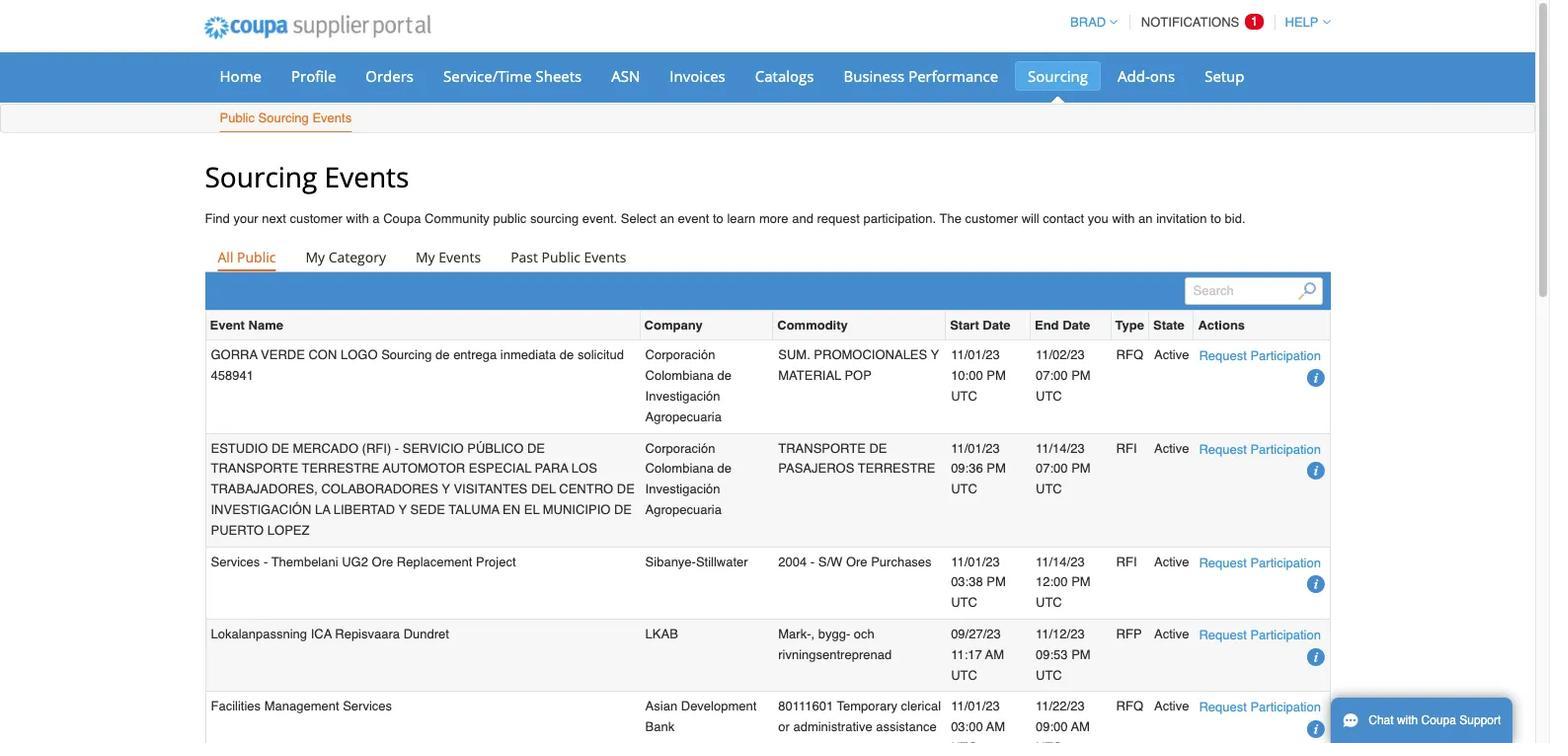 Task type: vqa. For each thing, say whether or not it's contained in the screenshot.
the Tim Burton
no



Task type: locate. For each thing, give the bounding box(es) containing it.
11/14/23
[[1036, 441, 1085, 456], [1036, 555, 1085, 569]]

utc inside 11/01/23 03:38 pm utc
[[951, 596, 978, 611]]

your
[[233, 211, 258, 226]]

1 vertical spatial investigación
[[646, 482, 720, 497]]

sum. promocionales y material pop
[[779, 348, 940, 383]]

- for 2004 - s/w  ore purchases
[[811, 555, 815, 569]]

visitantes
[[454, 482, 528, 497]]

1 vertical spatial rfi
[[1117, 555, 1137, 569]]

coupa left support
[[1422, 714, 1457, 728]]

company button
[[645, 315, 703, 336]]

investigación for estudio de mercado (rfi) - servicio público de transporte terrestre automotor especial para los trabajadores, colaboradores y visitantes del centro de investigación la libertad y sede taluma en el municipio de puerto lopez
[[646, 482, 720, 497]]

0 horizontal spatial y
[[399, 503, 407, 517]]

5 active from the top
[[1155, 700, 1190, 714]]

utc for 11/22/23 09:00 am utc
[[1036, 741, 1062, 744]]

1 vertical spatial coupa
[[1422, 714, 1457, 728]]

pm inside 11/14/23 07:00 pm utc
[[1072, 462, 1091, 476]]

1 horizontal spatial customer
[[965, 211, 1018, 226]]

public for past
[[542, 248, 581, 267]]

assistance
[[876, 720, 937, 735]]

transporte up pasajeros
[[779, 441, 866, 456]]

- left s/w
[[811, 555, 815, 569]]

request participation button for 11/12/23 09:53 pm utc
[[1199, 625, 1321, 646]]

estudio de mercado (rfi) - servicio público de transporte terrestre automotor especial para los trabajadores, colaboradores y visitantes del centro de investigación la libertad y sede taluma en el municipio de puerto lopez
[[211, 441, 635, 538]]

corporación colombiana de investigación agropecuaria up sibanye-stillwater
[[646, 441, 732, 517]]

0 horizontal spatial an
[[660, 211, 675, 226]]

pm
[[987, 369, 1006, 383], [1072, 369, 1091, 383], [987, 462, 1006, 476], [1072, 462, 1091, 476], [987, 575, 1006, 590], [1072, 575, 1091, 590], [1072, 648, 1091, 662]]

request participation
[[1199, 349, 1321, 364], [1199, 442, 1321, 457], [1199, 556, 1321, 570], [1199, 628, 1321, 643], [1199, 701, 1321, 715]]

utc for 11/14/23 12:00 pm utc
[[1036, 596, 1062, 611]]

0 horizontal spatial with
[[346, 211, 369, 226]]

rfi for 11/14/23 12:00 pm utc
[[1117, 555, 1137, 569]]

business performance
[[844, 66, 999, 86]]

sourcing link
[[1015, 61, 1101, 91]]

en
[[503, 503, 521, 517]]

11/14/23 inside '11/14/23 12:00 pm utc'
[[1036, 555, 1085, 569]]

pm inside 11/01/23 03:38 pm utc
[[987, 575, 1006, 590]]

utc inside 11/01/23 03:00 am utc
[[951, 741, 978, 744]]

pm inside 11/01/23 10:00 pm utc
[[987, 369, 1006, 383]]

0 horizontal spatial transporte
[[211, 462, 298, 476]]

utc down 10:00 on the right of the page
[[951, 389, 978, 404]]

utc inside 09/27/23 11:17 am utc
[[951, 668, 978, 683]]

1 horizontal spatial to
[[1211, 211, 1222, 226]]

2 investigación from the top
[[646, 482, 720, 497]]

participation for 11/14/23 12:00 pm utc
[[1251, 556, 1321, 570]]

11/01/23 inside 11/01/23 10:00 pm utc
[[951, 348, 1000, 363]]

past
[[511, 248, 538, 267]]

1 corporación from the top
[[646, 348, 715, 363]]

mercado
[[293, 441, 359, 456]]

utc down 09:00
[[1036, 741, 1062, 744]]

Search text field
[[1185, 278, 1323, 306]]

12:00
[[1036, 575, 1068, 590]]

active for 11/12/23 09:53 pm utc
[[1155, 627, 1190, 642]]

with right chat
[[1397, 714, 1419, 728]]

09:53
[[1036, 648, 1068, 662]]

am down 09/27/23
[[986, 648, 1005, 662]]

1 horizontal spatial ore
[[846, 555, 868, 569]]

de inside the transporte de pasajeros terrestre
[[870, 441, 887, 456]]

sourcing right logo
[[381, 348, 432, 363]]

-
[[395, 441, 399, 456], [264, 555, 268, 569], [811, 555, 815, 569]]

de right estudio
[[271, 441, 289, 456]]

1 11/01/23 from the top
[[951, 348, 1000, 363]]

am right 09:00
[[1071, 720, 1090, 735]]

11/01/23 up 03:38
[[951, 555, 1000, 569]]

terrestre down mercado
[[302, 462, 379, 476]]

2 request participation from the top
[[1199, 442, 1321, 457]]

utc for 11/01/23 10:00 pm utc
[[951, 389, 978, 404]]

my events link
[[403, 244, 494, 272]]

service/time
[[443, 66, 532, 86]]

de left solicitud
[[560, 348, 574, 363]]

1 vertical spatial 07:00
[[1036, 462, 1068, 476]]

11/01/23 inside 11/01/23 09:36 pm utc
[[951, 441, 1000, 456]]

sibanye-stillwater
[[646, 555, 748, 569]]

pm down 11/02/23 07:00 pm utc
[[1072, 462, 1091, 476]]

investigación down company button
[[646, 389, 720, 404]]

am right 03:00
[[987, 720, 1005, 735]]

11/01/23 for 10:00
[[951, 348, 1000, 363]]

investigación for gorra verde con logo sourcing de entrega inmediata de solicitud 458941
[[646, 389, 720, 404]]

y left 11/01/23 10:00 pm utc
[[931, 348, 940, 363]]

active for 11/02/23 07:00 pm utc
[[1155, 348, 1190, 363]]

de right municipio
[[614, 503, 632, 517]]

2 rfi from the top
[[1117, 555, 1137, 569]]

rfi right 11/14/23 07:00 pm utc
[[1117, 441, 1137, 456]]

transporte up the trabajadores, at the left bottom
[[211, 462, 298, 476]]

2 07:00 from the top
[[1036, 462, 1068, 476]]

pm down 11/02/23
[[1072, 369, 1091, 383]]

utc inside 11/02/23 07:00 pm utc
[[1036, 389, 1062, 404]]

facilities management services
[[211, 700, 392, 714]]

1 request from the top
[[1199, 349, 1247, 364]]

administrative
[[793, 720, 873, 735]]

1
[[1251, 14, 1258, 29]]

11/14/23 inside 11/14/23 07:00 pm utc
[[1036, 441, 1085, 456]]

09:36
[[951, 462, 983, 476]]

1 07:00 from the top
[[1036, 369, 1068, 383]]

utc inside 11/12/23 09:53 pm utc
[[1036, 668, 1062, 683]]

request for 11/12/23 09:53 pm utc
[[1199, 628, 1247, 643]]

2 horizontal spatial with
[[1397, 714, 1419, 728]]

1 vertical spatial rfq
[[1117, 700, 1144, 714]]

0 vertical spatial investigación
[[646, 389, 720, 404]]

07:00 right 11/01/23 09:36 pm utc
[[1036, 462, 1068, 476]]

1 vertical spatial 11/14/23
[[1036, 555, 1085, 569]]

tab list
[[205, 244, 1331, 272]]

an left event
[[660, 211, 675, 226]]

07:00 inside 11/02/23 07:00 pm utc
[[1036, 369, 1068, 383]]

0 vertical spatial y
[[931, 348, 940, 363]]

date for start date
[[983, 318, 1011, 333]]

0 horizontal spatial coupa
[[383, 211, 421, 226]]

1 date from the left
[[983, 318, 1011, 333]]

servicio
[[403, 441, 464, 456]]

add-ons link
[[1105, 61, 1188, 91]]

1 vertical spatial agropecuaria
[[646, 503, 722, 517]]

ore right s/w
[[846, 555, 868, 569]]

corporación colombiana de investigación agropecuaria for estudio de mercado (rfi) - servicio público de transporte terrestre automotor especial para los trabajadores, colaboradores y visitantes del centro de investigación la libertad y sede taluma en el municipio de puerto lopez
[[646, 441, 732, 517]]

1 ore from the left
[[372, 555, 393, 569]]

utc
[[951, 389, 978, 404], [1036, 389, 1062, 404], [951, 482, 978, 497], [1036, 482, 1062, 497], [951, 596, 978, 611], [1036, 596, 1062, 611], [951, 668, 978, 683], [1036, 668, 1062, 683], [951, 741, 978, 744], [1036, 741, 1062, 744]]

1 participation from the top
[[1251, 349, 1321, 364]]

start date button
[[950, 315, 1011, 336]]

date inside 'button'
[[983, 318, 1011, 333]]

am for 09/27/23
[[986, 648, 1005, 662]]

request participation for 11/14/23 07:00 pm utc
[[1199, 442, 1321, 457]]

4 request participation from the top
[[1199, 628, 1321, 643]]

pm inside 11/02/23 07:00 pm utc
[[1072, 369, 1091, 383]]

utc for 09/27/23 11:17 am utc
[[951, 668, 978, 683]]

utc right 11/01/23 09:36 pm utc
[[1036, 482, 1062, 497]]

lokalanpassning ica repisvaara dundret
[[211, 627, 449, 642]]

utc for 11/01/23 03:00 am utc
[[951, 741, 978, 744]]

pm right 12:00
[[1072, 575, 1091, 590]]

utc for 11/14/23 07:00 pm utc
[[1036, 482, 1062, 497]]

navigation
[[1062, 3, 1331, 41]]

rfq down type button
[[1117, 348, 1144, 363]]

2 rfq from the top
[[1117, 700, 1144, 714]]

public sourcing events link
[[219, 107, 353, 132]]

0 vertical spatial coupa
[[383, 211, 421, 226]]

libertad
[[334, 503, 395, 517]]

458941
[[211, 369, 254, 383]]

07:00 down 11/02/23
[[1036, 369, 1068, 383]]

1 horizontal spatial with
[[1112, 211, 1135, 226]]

search image
[[1299, 282, 1317, 300]]

3 11/01/23 from the top
[[951, 555, 1000, 569]]

2 corporación from the top
[[646, 441, 715, 456]]

pm inside 11/12/23 09:53 pm utc
[[1072, 648, 1091, 662]]

1 request participation button from the top
[[1199, 346, 1321, 367]]

colaboradores
[[321, 482, 438, 497]]

2 active from the top
[[1155, 441, 1190, 456]]

11/14/23 down 11/02/23 07:00 pm utc
[[1036, 441, 1085, 456]]

2 participation from the top
[[1251, 442, 1321, 457]]

participation.
[[864, 211, 936, 226]]

pm right 03:38
[[987, 575, 1006, 590]]

3 participation from the top
[[1251, 556, 1321, 570]]

07:00 inside 11/14/23 07:00 pm utc
[[1036, 462, 1068, 476]]

agropecuaria down company button
[[646, 410, 722, 424]]

0 vertical spatial 11/14/23
[[1036, 441, 1085, 456]]

1 my from the left
[[306, 248, 325, 267]]

11/01/23 inside 11/01/23 03:00 am utc
[[951, 700, 1000, 714]]

3 active from the top
[[1155, 555, 1190, 569]]

1 horizontal spatial transporte
[[779, 441, 866, 456]]

more
[[759, 211, 789, 226]]

2 colombiana from the top
[[646, 462, 714, 476]]

1 horizontal spatial -
[[395, 441, 399, 456]]

gorra verde con logo sourcing de entrega inmediata de solicitud 458941
[[211, 348, 624, 383]]

utc down 12:00
[[1036, 596, 1062, 611]]

pm for 11/14/23 07:00 pm utc
[[1072, 462, 1091, 476]]

state
[[1154, 318, 1185, 333]]

services down puerto
[[211, 555, 260, 569]]

2 date from the left
[[1063, 318, 1091, 333]]

0 vertical spatial corporación colombiana de investigación agropecuaria
[[646, 348, 732, 424]]

am inside 11/01/23 03:00 am utc
[[987, 720, 1005, 735]]

my left category
[[306, 248, 325, 267]]

customer right next
[[290, 211, 343, 226]]

asian
[[646, 700, 678, 714]]

request participation for 11/12/23 09:53 pm utc
[[1199, 628, 1321, 643]]

2 corporación colombiana de investigación agropecuaria from the top
[[646, 441, 732, 517]]

0 horizontal spatial to
[[713, 211, 724, 226]]

management
[[264, 700, 339, 714]]

solicitud
[[578, 348, 624, 363]]

4 active from the top
[[1155, 627, 1190, 642]]

corporación for estudio de mercado (rfi) - servicio público de transporte terrestre automotor especial para los trabajadores, colaboradores y visitantes del centro de investigación la libertad y sede taluma en el municipio de puerto lopez
[[646, 441, 715, 456]]

1 horizontal spatial date
[[1063, 318, 1091, 333]]

1 active from the top
[[1155, 348, 1190, 363]]

11/01/23 up 03:00
[[951, 700, 1000, 714]]

09/27/23 11:17 am utc
[[951, 627, 1005, 683]]

pm inside '11/14/23 12:00 pm utc'
[[1072, 575, 1091, 590]]

utc inside 11/01/23 09:36 pm utc
[[951, 482, 978, 497]]

11/01/23 up 09:36
[[951, 441, 1000, 456]]

,
[[811, 627, 815, 642]]

am inside 11/22/23 09:00 am utc
[[1071, 720, 1090, 735]]

0 horizontal spatial services
[[211, 555, 260, 569]]

my category link
[[293, 244, 399, 272]]

services right management
[[343, 700, 392, 714]]

07:00
[[1036, 369, 1068, 383], [1036, 462, 1068, 476]]

notifications
[[1142, 15, 1240, 30]]

am inside 09/27/23 11:17 am utc
[[986, 648, 1005, 662]]

utc inside 11/01/23 10:00 pm utc
[[951, 389, 978, 404]]

11/01/23 for 03:38
[[951, 555, 1000, 569]]

agropecuaria up sibanye-
[[646, 503, 722, 517]]

utc inside 11/14/23 07:00 pm utc
[[1036, 482, 1062, 497]]

active for 11/22/23 09:00 am utc
[[1155, 700, 1190, 714]]

utc down 03:00
[[951, 741, 978, 744]]

ore
[[372, 555, 393, 569], [846, 555, 868, 569]]

1 vertical spatial services
[[343, 700, 392, 714]]

sourcing down "profile" link
[[258, 111, 309, 125]]

investigación up sibanye-
[[646, 482, 720, 497]]

11/14/23 up 12:00
[[1036, 555, 1085, 569]]

pm down 11/12/23
[[1072, 648, 1091, 662]]

3 request from the top
[[1199, 556, 1247, 570]]

date inside button
[[1063, 318, 1091, 333]]

ore right ug2
[[372, 555, 393, 569]]

request participation button for 11/14/23 12:00 pm utc
[[1199, 553, 1321, 573]]

utc for 11/01/23 09:36 pm utc
[[951, 482, 978, 497]]

0 vertical spatial 07:00
[[1036, 369, 1068, 383]]

utc down 03:38
[[951, 596, 978, 611]]

request participation button for 11/22/23 09:00 am utc
[[1199, 698, 1321, 718]]

0 vertical spatial rfi
[[1117, 441, 1137, 456]]

de right centro
[[617, 482, 635, 497]]

rfi right '11/14/23 12:00 pm utc'
[[1117, 555, 1137, 569]]

terrestre inside estudio de mercado (rfi) - servicio público de transporte terrestre automotor especial para los trabajadores, colaboradores y visitantes del centro de investigación la libertad y sede taluma en el municipio de puerto lopez
[[302, 462, 379, 476]]

2 11/14/23 from the top
[[1036, 555, 1085, 569]]

5 request participation from the top
[[1199, 701, 1321, 715]]

2 horizontal spatial y
[[931, 348, 940, 363]]

4 11/01/23 from the top
[[951, 700, 1000, 714]]

11/01/23 for 09:36
[[951, 441, 1000, 456]]

pop
[[845, 369, 872, 383]]

0 horizontal spatial date
[[983, 318, 1011, 333]]

11/01/23 up 10:00 on the right of the page
[[951, 348, 1000, 363]]

1 vertical spatial corporación colombiana de investigación agropecuaria
[[646, 441, 732, 517]]

y up "sede"
[[442, 482, 450, 497]]

customer left will on the right top of the page
[[965, 211, 1018, 226]]

2 terrestre from the left
[[858, 462, 936, 476]]

4 request participation button from the top
[[1199, 625, 1321, 646]]

1 rfi from the top
[[1117, 441, 1137, 456]]

1 corporación colombiana de investigación agropecuaria from the top
[[646, 348, 732, 424]]

rfq right 11/22/23 09:00 am utc
[[1117, 700, 1144, 714]]

y left "sede"
[[399, 503, 407, 517]]

0 horizontal spatial customer
[[290, 211, 343, 226]]

entrega
[[453, 348, 497, 363]]

0 horizontal spatial -
[[264, 555, 268, 569]]

2 horizontal spatial -
[[811, 555, 815, 569]]

0 vertical spatial colombiana
[[646, 369, 714, 383]]

1 vertical spatial y
[[442, 482, 450, 497]]

asian development bank
[[646, 700, 757, 735]]

1 11/14/23 from the top
[[1036, 441, 1085, 456]]

support
[[1460, 714, 1502, 728]]

pm for 11/01/23 03:38 pm utc
[[987, 575, 1006, 590]]

1 agropecuaria from the top
[[646, 410, 722, 424]]

utc down "11:17"
[[951, 668, 978, 683]]

services
[[211, 555, 260, 569], [343, 700, 392, 714]]

my down community
[[416, 248, 435, 267]]

2 request from the top
[[1199, 442, 1247, 457]]

participation for 11/12/23 09:53 pm utc
[[1251, 628, 1321, 643]]

1 horizontal spatial terrestre
[[858, 462, 936, 476]]

agropecuaria for estudio de mercado (rfi) - servicio público de transporte terrestre automotor especial para los trabajadores, colaboradores y visitantes del centro de investigación la libertad y sede taluma en el municipio de puerto lopez
[[646, 503, 722, 517]]

la
[[315, 503, 330, 517]]

utc down 09:53
[[1036, 668, 1062, 683]]

5 request from the top
[[1199, 701, 1247, 715]]

request for 11/02/23 07:00 pm utc
[[1199, 349, 1247, 364]]

y inside sum. promocionales y material pop
[[931, 348, 940, 363]]

1 to from the left
[[713, 211, 724, 226]]

active for 11/14/23 12:00 pm utc
[[1155, 555, 1190, 569]]

with
[[346, 211, 369, 226], [1112, 211, 1135, 226], [1397, 714, 1419, 728]]

0 vertical spatial agropecuaria
[[646, 410, 722, 424]]

catalogs
[[755, 66, 814, 86]]

2 my from the left
[[416, 248, 435, 267]]

0 horizontal spatial my
[[306, 248, 325, 267]]

1 horizontal spatial y
[[442, 482, 450, 497]]

11/14/23 for 07:00
[[1036, 441, 1085, 456]]

coupa supplier portal image
[[190, 3, 445, 52]]

start
[[950, 318, 980, 333]]

corporación colombiana de investigación agropecuaria down company button
[[646, 348, 732, 424]]

actions button
[[1198, 315, 1245, 336]]

1 request participation from the top
[[1199, 349, 1321, 364]]

an left 'invitation'
[[1139, 211, 1153, 226]]

profile
[[291, 66, 336, 86]]

1 horizontal spatial coupa
[[1422, 714, 1457, 728]]

1 vertical spatial transporte
[[211, 462, 298, 476]]

1 colombiana from the top
[[646, 369, 714, 383]]

1 terrestre from the left
[[302, 462, 379, 476]]

4 participation from the top
[[1251, 628, 1321, 643]]

2 11/01/23 from the top
[[951, 441, 1000, 456]]

0 horizontal spatial terrestre
[[302, 462, 379, 476]]

pm for 11/02/23 07:00 pm utc
[[1072, 369, 1091, 383]]

public
[[220, 111, 255, 125], [237, 248, 276, 267], [542, 248, 581, 267]]

1 horizontal spatial my
[[416, 248, 435, 267]]

date right start
[[983, 318, 1011, 333]]

request for 11/14/23 07:00 pm utc
[[1199, 442, 1247, 457]]

chat with coupa support button
[[1331, 698, 1513, 744]]

09/27/23
[[951, 627, 1001, 642]]

utc down 11/02/23
[[1036, 389, 1062, 404]]

request participation button
[[1199, 346, 1321, 367], [1199, 439, 1321, 460], [1199, 553, 1321, 573], [1199, 625, 1321, 646], [1199, 698, 1321, 718]]

5 participation from the top
[[1251, 701, 1321, 715]]

utc for 11/02/23 07:00 pm utc
[[1036, 389, 1062, 404]]

event
[[678, 211, 710, 226]]

de left material in the right of the page
[[718, 369, 732, 383]]

with right you on the top
[[1112, 211, 1135, 226]]

terrestre left 09:36
[[858, 462, 936, 476]]

public right "all"
[[237, 248, 276, 267]]

1 horizontal spatial an
[[1139, 211, 1153, 226]]

1 rfq from the top
[[1117, 348, 1144, 363]]

verde
[[261, 348, 305, 363]]

utc inside '11/14/23 12:00 pm utc'
[[1036, 596, 1062, 611]]

to left bid.
[[1211, 211, 1222, 226]]

1 vertical spatial corporación
[[646, 441, 715, 456]]

pm right 09:36
[[987, 462, 1006, 476]]

sourcing down brad at the right top
[[1028, 66, 1088, 86]]

11/01/23 inside 11/01/23 03:38 pm utc
[[951, 555, 1000, 569]]

5 request participation button from the top
[[1199, 698, 1321, 718]]

0 vertical spatial rfq
[[1117, 348, 1144, 363]]

- down lopez
[[264, 555, 268, 569]]

request for 11/14/23 12:00 pm utc
[[1199, 556, 1247, 570]]

1 customer from the left
[[290, 211, 343, 226]]

2 agropecuaria from the top
[[646, 503, 722, 517]]

colombiana up sibanye-
[[646, 462, 714, 476]]

- right (rfi)
[[395, 441, 399, 456]]

3 request participation button from the top
[[1199, 553, 1321, 573]]

performance
[[909, 66, 999, 86]]

0 horizontal spatial ore
[[372, 555, 393, 569]]

request participation button for 11/02/23 07:00 pm utc
[[1199, 346, 1321, 367]]

03:00
[[951, 720, 983, 735]]

to left learn
[[713, 211, 724, 226]]

with left the a
[[346, 211, 369, 226]]

am for 11/01/23
[[987, 720, 1005, 735]]

1 investigación from the top
[[646, 389, 720, 404]]

community
[[425, 211, 490, 226]]

public right past
[[542, 248, 581, 267]]

1 vertical spatial colombiana
[[646, 462, 714, 476]]

company
[[645, 318, 703, 333]]

request participation for 11/22/23 09:00 am utc
[[1199, 701, 1321, 715]]

0 vertical spatial transporte
[[779, 441, 866, 456]]

date right end
[[1063, 318, 1091, 333]]

de down pop
[[870, 441, 887, 456]]

4 request from the top
[[1199, 628, 1247, 643]]

pasajeros
[[779, 462, 855, 476]]

0 vertical spatial corporación
[[646, 348, 715, 363]]

2 request participation button from the top
[[1199, 439, 1321, 460]]

municipio
[[543, 503, 611, 517]]

coupa right the a
[[383, 211, 421, 226]]

colombiana down company button
[[646, 369, 714, 383]]

pm for 11/01/23 10:00 pm utc
[[987, 369, 1006, 383]]

pm inside 11/01/23 09:36 pm utc
[[987, 462, 1006, 476]]

transporte de pasajeros terrestre
[[779, 441, 936, 476]]

to
[[713, 211, 724, 226], [1211, 211, 1222, 226]]

3 request participation from the top
[[1199, 556, 1321, 570]]

utc down 09:36
[[951, 482, 978, 497]]

utc inside 11/22/23 09:00 am utc
[[1036, 741, 1062, 744]]

pm right 10:00 on the right of the page
[[987, 369, 1006, 383]]

add-ons
[[1118, 66, 1175, 86]]

sourcing
[[1028, 66, 1088, 86], [258, 111, 309, 125], [205, 158, 317, 196], [381, 348, 432, 363]]

07:00 for 11/02/23
[[1036, 369, 1068, 383]]



Task type: describe. For each thing, give the bounding box(es) containing it.
participation for 11/22/23 09:00 am utc
[[1251, 701, 1321, 715]]

agropecuaria for gorra verde con logo sourcing de entrega inmediata de solicitud 458941
[[646, 410, 722, 424]]

de up 'para'
[[527, 441, 545, 456]]

2 customer from the left
[[965, 211, 1018, 226]]

home
[[220, 66, 262, 86]]

with inside button
[[1397, 714, 1419, 728]]

público
[[467, 441, 524, 456]]

public for all
[[237, 248, 276, 267]]

mark-
[[779, 627, 811, 642]]

tab list containing all public
[[205, 244, 1331, 272]]

am for 11/22/23
[[1071, 720, 1090, 735]]

category
[[329, 248, 386, 267]]

1 an from the left
[[660, 211, 675, 226]]

material
[[779, 369, 842, 383]]

2 vertical spatial y
[[399, 503, 407, 517]]

events down the profile
[[313, 111, 352, 125]]

will
[[1022, 211, 1040, 226]]

my events
[[416, 248, 481, 267]]

brad
[[1071, 15, 1106, 30]]

11/01/23 03:00 am utc
[[951, 700, 1005, 744]]

transporte inside estudio de mercado (rfi) - servicio público de transporte terrestre automotor especial para los trabajadores, colaboradores y visitantes del centro de investigación la libertad y sede taluma en el municipio de puerto lopez
[[211, 462, 298, 476]]

sourcing events
[[205, 158, 409, 196]]

2 ore from the left
[[846, 555, 868, 569]]

logo
[[341, 348, 378, 363]]

terrestre inside the transporte de pasajeros terrestre
[[858, 462, 936, 476]]

facilities
[[211, 700, 261, 714]]

11/02/23 07:00 pm utc
[[1036, 348, 1091, 404]]

2 to from the left
[[1211, 211, 1222, 226]]

rfi for 11/14/23 07:00 pm utc
[[1117, 441, 1137, 456]]

rfq for 11/22/23 09:00 am utc
[[1117, 700, 1144, 714]]

business performance link
[[831, 61, 1011, 91]]

colombiana for gorra verde con logo sourcing de entrega inmediata de solicitud 458941
[[646, 369, 714, 383]]

public down "home"
[[220, 111, 255, 125]]

request for 11/22/23 09:00 am utc
[[1199, 701, 1247, 715]]

0 vertical spatial services
[[211, 555, 260, 569]]

contact
[[1043, 211, 1085, 226]]

date for end date
[[1063, 318, 1091, 333]]

active for 11/14/23 07:00 pm utc
[[1155, 441, 1190, 456]]

1 horizontal spatial services
[[343, 700, 392, 714]]

profile link
[[279, 61, 349, 91]]

rfp
[[1117, 627, 1142, 642]]

business
[[844, 66, 905, 86]]

bygg-
[[818, 627, 851, 642]]

11/22/23
[[1036, 700, 1085, 714]]

el
[[524, 503, 540, 517]]

notifications 1
[[1142, 14, 1258, 30]]

utc for 11/01/23 03:38 pm utc
[[951, 596, 978, 611]]

mark-, bygg- och rivningsentreprenad
[[779, 627, 892, 662]]

select
[[621, 211, 657, 226]]

11/14/23 07:00 pm utc
[[1036, 441, 1091, 497]]

clerical
[[901, 700, 941, 714]]

navigation containing notifications 1
[[1062, 3, 1331, 41]]

de left entrega
[[436, 348, 450, 363]]

11/01/23 03:38 pm utc
[[951, 555, 1006, 611]]

service/time sheets link
[[431, 61, 595, 91]]

sheets
[[536, 66, 582, 86]]

coupa inside button
[[1422, 714, 1457, 728]]

find
[[205, 211, 230, 226]]

pm for 11/01/23 09:36 pm utc
[[987, 462, 1006, 476]]

11/01/23 for 03:00
[[951, 700, 1000, 714]]

sourcing inside the gorra verde con logo sourcing de entrega inmediata de solicitud 458941
[[381, 348, 432, 363]]

end
[[1035, 318, 1059, 333]]

the
[[940, 211, 962, 226]]

colombiana for estudio de mercado (rfi) - servicio público de transporte terrestre automotor especial para los trabajadores, colaboradores y visitantes del centro de investigación la libertad y sede taluma en el municipio de puerto lopez
[[646, 462, 714, 476]]

pm for 11/14/23 12:00 pm utc
[[1072, 575, 1091, 590]]

del
[[531, 482, 556, 497]]

my category
[[306, 248, 386, 267]]

request participation button for 11/14/23 07:00 pm utc
[[1199, 439, 1321, 460]]

type button
[[1116, 315, 1145, 336]]

corporación for gorra verde con logo sourcing de entrega inmediata de solicitud 458941
[[646, 348, 715, 363]]

events down event.
[[584, 248, 627, 267]]

setup
[[1205, 66, 1245, 86]]

past public events link
[[498, 244, 639, 272]]

2 an from the left
[[1139, 211, 1153, 226]]

automotor
[[383, 462, 465, 476]]

past public events
[[511, 248, 627, 267]]

name
[[248, 318, 283, 333]]

request participation for 11/14/23 12:00 pm utc
[[1199, 556, 1321, 570]]

you
[[1088, 211, 1109, 226]]

request participation for 11/02/23 07:00 pm utc
[[1199, 349, 1321, 364]]

ica
[[311, 627, 332, 642]]

events down community
[[439, 248, 481, 267]]

11/02/23
[[1036, 348, 1085, 363]]

corporación colombiana de investigación agropecuaria for gorra verde con logo sourcing de entrega inmediata de solicitud 458941
[[646, 348, 732, 424]]

utc for 11/12/23 09:53 pm utc
[[1036, 668, 1062, 683]]

sibanye-
[[646, 555, 696, 569]]

request
[[817, 211, 860, 226]]

development
[[681, 700, 757, 714]]

con
[[309, 348, 337, 363]]

80111601
[[779, 700, 834, 714]]

event.
[[582, 211, 617, 226]]

sourcing
[[530, 211, 579, 226]]

end date button
[[1035, 315, 1091, 336]]

event
[[210, 318, 245, 333]]

transporte inside the transporte de pasajeros terrestre
[[779, 441, 866, 456]]

chat with coupa support
[[1369, 714, 1502, 728]]

my for my category
[[306, 248, 325, 267]]

rivningsentreprenad
[[779, 648, 892, 662]]

chat
[[1369, 714, 1394, 728]]

centro
[[559, 482, 614, 497]]

type
[[1116, 318, 1145, 333]]

pm for 11/12/23 09:53 pm utc
[[1072, 648, 1091, 662]]

07:00 for 11/14/23
[[1036, 462, 1068, 476]]

puerto
[[211, 523, 264, 538]]

sourcing up next
[[205, 158, 317, 196]]

setup link
[[1192, 61, 1258, 91]]

- inside estudio de mercado (rfi) - servicio público de transporte terrestre automotor especial para los trabajadores, colaboradores y visitantes del centro de investigación la libertad y sede taluma en el municipio de puerto lopez
[[395, 441, 399, 456]]

rfq for 11/02/23 07:00 pm utc
[[1117, 348, 1144, 363]]

lokalanpassning
[[211, 627, 307, 642]]

services - thembelani ug2 ore replacement project
[[211, 555, 516, 569]]

11/14/23 for 12:00
[[1036, 555, 1085, 569]]

purchases
[[871, 555, 932, 569]]

all public
[[218, 248, 276, 267]]

11/14/23 12:00 pm utc
[[1036, 555, 1091, 611]]

- for services - thembelani ug2 ore replacement project
[[264, 555, 268, 569]]

11/01/23 10:00 pm utc
[[951, 348, 1006, 404]]

a
[[373, 211, 380, 226]]

invoices
[[670, 66, 726, 86]]

participation for 11/14/23 07:00 pm utc
[[1251, 442, 1321, 457]]

ons
[[1150, 66, 1175, 86]]

de left pasajeros
[[718, 462, 732, 476]]

type state
[[1116, 318, 1185, 333]]

commodity
[[778, 318, 848, 333]]

promocionales
[[814, 348, 928, 363]]

my for my events
[[416, 248, 435, 267]]

orders
[[366, 66, 414, 86]]

events up the a
[[325, 158, 409, 196]]

(rfi)
[[362, 441, 391, 456]]

11/22/23 09:00 am utc
[[1036, 700, 1090, 744]]

temporary
[[837, 700, 898, 714]]

orders link
[[353, 61, 427, 91]]

participation for 11/02/23 07:00 pm utc
[[1251, 349, 1321, 364]]

11/01/23 09:36 pm utc
[[951, 441, 1006, 497]]



